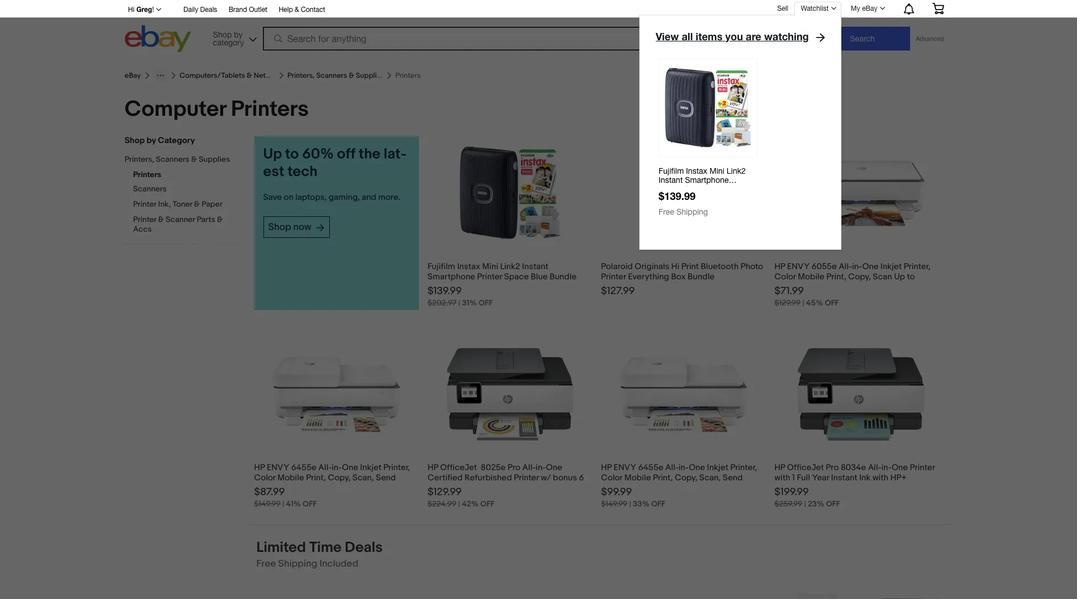 Task type: locate. For each thing, give the bounding box(es) containing it.
up to 60% off the latest tech save on laptops, gaming, and more. element
[[250, 123, 953, 525]]

1 vertical spatial smartphone
[[428, 272, 476, 282]]

0 vertical spatial free
[[659, 208, 675, 217]]

6455e for $87.99
[[291, 462, 317, 473]]

$149.99 text field down '$87.99'
[[254, 499, 281, 509]]

hi left greg
[[128, 6, 135, 14]]

pro inside hp officejet  8025e pro all-in-one certified refurbished printer w/ bonus 6 $129.99 $224.99 | 42% off
[[508, 462, 521, 473]]

1 horizontal spatial inkjet
[[708, 462, 729, 473]]

greg
[[136, 5, 152, 14]]

0 vertical spatial instax
[[686, 167, 708, 176]]

0 vertical spatial $129.99
[[775, 298, 801, 308]]

scan, for $87.99
[[353, 473, 374, 483]]

$149.99
[[254, 499, 281, 509], [601, 499, 628, 509]]

all- inside "hp envy 6455e all-in-one inkjet printer, color mobile print, copy, scan, send $99.99 $149.99 | 33% off"
[[666, 462, 679, 473]]

6455e inside "hp envy 6455e all-in-one inkjet printer, color mobile print, copy, scan, send $99.99 $149.99 | 33% off"
[[639, 462, 664, 473]]

fujifilm up $139.99 free shipping
[[659, 167, 684, 176]]

hp inside hp envy 6055e all-in-one inkjet printer, color mobile print, copy, scan up to $71.99 $129.99 | 45% off
[[775, 261, 786, 272]]

blue
[[710, 185, 725, 194], [531, 272, 548, 282]]

up left tech
[[263, 145, 282, 163]]

mini for fujifilm instax mini link2 instant smartphone printer space blue bundle
[[710, 167, 725, 176]]

blue inside fujifilm instax mini link2 instant smartphone printer space blue bundle $139.99 $202.97 | 31% off
[[531, 272, 548, 282]]

computers/tablets & networking link
[[180, 71, 292, 80]]

hp officejet pro 8034e all-in-one printer with 1 full year instant ink with hp+ $199.99 $259.99 | 23% off
[[775, 462, 935, 509]]

off right the 33%
[[652, 499, 666, 509]]

0 horizontal spatial smartphone
[[428, 272, 476, 282]]

1 horizontal spatial deals
[[345, 539, 383, 557]]

off right 31%
[[479, 298, 493, 308]]

mobile inside hp envy 6455e all-in-one inkjet printer, color mobile print, copy, scan, send $87.99 $149.99 | 41% off
[[278, 473, 304, 483]]

space inside fujifilm instax mini link2 instant smartphone printer space blue bundle $139.99 $202.97 | 31% off
[[504, 272, 529, 282]]

printers, scanners & supplies link
[[288, 71, 385, 80], [125, 155, 233, 165]]

instax inside fujifilm instax mini link2 instant smartphone printer space blue bundle
[[686, 167, 708, 176]]

2 horizontal spatial bundle
[[688, 272, 715, 282]]

off inside hp envy 6455e all-in-one inkjet printer, color mobile print, copy, scan, send $87.99 $149.99 | 41% off
[[303, 499, 317, 509]]

hp envy 6455e all-in-one inkjet printer, color mobile print, copy, scan, send $87.99 $149.99 | 41% off
[[254, 462, 410, 509]]

up right scan
[[895, 272, 906, 282]]

brand
[[229, 6, 247, 14]]

in- inside hp envy 6455e all-in-one inkjet printer, color mobile print, copy, scan, send $87.99 $149.99 | 41% off
[[332, 462, 342, 473]]

printer, for $87.99
[[384, 462, 410, 473]]

printer, right scan
[[904, 261, 931, 272]]

one inside "hp envy 6455e all-in-one inkjet printer, color mobile print, copy, scan, send $99.99 $149.99 | 33% off"
[[689, 462, 706, 473]]

$127.99
[[601, 285, 635, 298]]

mobile up '$87.99'
[[278, 473, 304, 483]]

1 horizontal spatial ebay
[[863, 5, 878, 12]]

up to 60% off the latest tech
[[263, 145, 407, 181]]

off right 41%
[[303, 499, 317, 509]]

0 vertical spatial printers, scanners & supplies link
[[288, 71, 385, 80]]

2 horizontal spatial instant
[[832, 473, 858, 483]]

printer inside polaroid originals hi print bluetooth photo printer everything box bundle $127.99
[[601, 272, 626, 282]]

off inside hp envy 6055e all-in-one inkjet printer, color mobile print, copy, scan up to $71.99 $129.99 | 45% off
[[825, 298, 839, 308]]

space for fujifilm instax mini link2 instant smartphone printer space blue bundle
[[685, 185, 707, 194]]

inkjet inside hp envy 6055e all-in-one inkjet printer, color mobile print, copy, scan up to $71.99 $129.99 | 45% off
[[881, 261, 902, 272]]

one for |
[[546, 462, 563, 473]]

$149.99 text field
[[254, 499, 281, 509], [601, 499, 628, 509]]

ebay up computer
[[125, 71, 141, 80]]

color
[[775, 272, 796, 282], [254, 473, 276, 483], [601, 473, 623, 483]]

| inside hp officejet pro 8034e all-in-one printer with 1 full year instant ink with hp+ $199.99 $259.99 | 23% off
[[805, 499, 807, 509]]

| left 31%
[[459, 298, 461, 308]]

mini inside fujifilm instax mini link2 instant smartphone printer space blue bundle $139.99 $202.97 | 31% off
[[483, 261, 499, 272]]

deals
[[200, 6, 217, 14], [345, 539, 383, 557]]

1 horizontal spatial scan,
[[700, 473, 721, 483]]

print, for $87.99
[[306, 473, 326, 483]]

bonus
[[553, 473, 577, 483]]

blue inside fujifilm instax mini link2 instant smartphone printer space blue bundle
[[710, 185, 725, 194]]

hp up '$87.99'
[[254, 462, 265, 473]]

1 vertical spatial hi
[[672, 261, 680, 272]]

$149.99 down $99.99
[[601, 499, 628, 509]]

deals right daily
[[200, 6, 217, 14]]

envy for $87.99
[[267, 462, 290, 473]]

with left "1"
[[775, 473, 791, 483]]

in- inside hp officejet  8025e pro all-in-one certified refurbished printer w/ bonus 6 $129.99 $224.99 | 42% off
[[536, 462, 546, 473]]

envy for $99.99
[[614, 462, 637, 473]]

mobile for $99.99
[[625, 473, 651, 483]]

1 pro from the left
[[508, 462, 521, 473]]

help & contact
[[279, 6, 325, 14]]

1 horizontal spatial $149.99 text field
[[601, 499, 628, 509]]

41%
[[286, 499, 301, 509]]

color up '$87.99'
[[254, 473, 276, 483]]

one inside hp envy 6455e all-in-one inkjet printer, color mobile print, copy, scan, send $87.99 $149.99 | 41% off
[[342, 462, 358, 473]]

color up $99.99
[[601, 473, 623, 483]]

$259.99 text field
[[775, 499, 803, 509]]

fujifilm instax mini link2 instant smartphone printer space blue bundle image for fujifilm
[[453, 136, 567, 250]]

scan,
[[353, 473, 374, 483], [700, 473, 721, 483]]

smartphone up $202.97
[[428, 272, 476, 282]]

6455e up 41%
[[291, 462, 317, 473]]

color up $71.99
[[775, 272, 796, 282]]

1 horizontal spatial space
[[685, 185, 707, 194]]

1 horizontal spatial free
[[659, 208, 675, 217]]

2 horizontal spatial printer,
[[904, 261, 931, 272]]

smartphone inside fujifilm instax mini link2 instant smartphone printer space blue bundle $139.99 $202.97 | 31% off
[[428, 272, 476, 282]]

instant inside fujifilm instax mini link2 instant smartphone printer space blue bundle $139.99 $202.97 | 31% off
[[522, 261, 549, 272]]

23%
[[808, 499, 825, 509]]

copy, inside hp envy 6455e all-in-one inkjet printer, color mobile print, copy, scan, send $87.99 $149.99 | 41% off
[[328, 473, 351, 483]]

envy up '$87.99'
[[267, 462, 290, 473]]

free
[[659, 208, 675, 217], [257, 558, 276, 570]]

$149.99 down '$87.99'
[[254, 499, 281, 509]]

one inside hp envy 6055e all-in-one inkjet printer, color mobile print, copy, scan up to $71.99 $129.99 | 45% off
[[863, 261, 879, 272]]

1 vertical spatial to
[[908, 272, 915, 282]]

deals inside limited time deals free shipping included
[[345, 539, 383, 557]]

shipping inside limited time deals free shipping included
[[278, 558, 318, 570]]

space
[[685, 185, 707, 194], [504, 272, 529, 282]]

smartphone for fujifilm instax mini link2 instant smartphone printer space blue bundle
[[685, 176, 729, 185]]

1 vertical spatial $129.99
[[428, 486, 462, 499]]

1 vertical spatial printers
[[133, 170, 161, 180]]

1 horizontal spatial hi
[[672, 261, 680, 272]]

off right '42%'
[[481, 499, 495, 509]]

color for $99.99
[[601, 473, 623, 483]]

0 vertical spatial link2
[[727, 167, 746, 176]]

bundle inside fujifilm instax mini link2 instant smartphone printer space blue bundle $139.99 $202.97 | 31% off
[[550, 272, 577, 282]]

$139.99
[[659, 190, 696, 202], [428, 285, 462, 298]]

envy
[[788, 261, 810, 272], [267, 462, 290, 473], [614, 462, 637, 473]]

blue for fujifilm instax mini link2 instant smartphone printer space blue bundle $139.99 $202.97 | 31% off
[[531, 272, 548, 282]]

hp for $199.99
[[775, 462, 786, 473]]

0 horizontal spatial deals
[[200, 6, 217, 14]]

2 6455e from the left
[[639, 462, 664, 473]]

mobile
[[798, 272, 825, 282], [278, 473, 304, 483], [625, 473, 651, 483]]

your shopping cart image
[[932, 3, 945, 14]]

envy up $99.99
[[614, 462, 637, 473]]

0 horizontal spatial printer,
[[384, 462, 410, 473]]

up inside hp envy 6055e all-in-one inkjet printer, color mobile print, copy, scan up to $71.99 $129.99 | 45% off
[[895, 272, 906, 282]]

pro left '8034e'
[[826, 462, 839, 473]]

1 $149.99 from the left
[[254, 499, 281, 509]]

printer, left the "certified"
[[384, 462, 410, 473]]

1 horizontal spatial supplies
[[356, 71, 385, 80]]

0 horizontal spatial inkjet
[[360, 462, 382, 473]]

in- inside "hp envy 6455e all-in-one inkjet printer, color mobile print, copy, scan, send $99.99 $149.99 | 33% off"
[[679, 462, 689, 473]]

to right scan
[[908, 272, 915, 282]]

off
[[337, 145, 356, 163]]

0 vertical spatial to
[[285, 145, 299, 163]]

0 horizontal spatial shipping
[[278, 558, 318, 570]]

all- inside hp officejet pro 8034e all-in-one printer with 1 full year instant ink with hp+ $199.99 $259.99 | 23% off
[[869, 462, 882, 473]]

1 horizontal spatial print,
[[653, 473, 673, 483]]

0 horizontal spatial bundle
[[550, 272, 577, 282]]

printer, inside "hp envy 6455e all-in-one inkjet printer, color mobile print, copy, scan, send $99.99 $149.99 | 33% off"
[[731, 462, 757, 473]]

1 horizontal spatial printer,
[[731, 462, 757, 473]]

6
[[579, 473, 584, 483]]

deals up the included
[[345, 539, 383, 557]]

2 send from the left
[[723, 473, 743, 483]]

instax for fujifilm instax mini link2 instant smartphone printer space blue bundle
[[686, 167, 708, 176]]

printer inside fujifilm instax mini link2 instant smartphone printer space blue bundle
[[659, 185, 682, 194]]

0 horizontal spatial $129.99
[[428, 486, 462, 499]]

1 vertical spatial fujifilm
[[428, 261, 456, 272]]

0 horizontal spatial blue
[[531, 272, 548, 282]]

0 horizontal spatial color
[[254, 473, 276, 483]]

1 horizontal spatial fujifilm
[[659, 167, 684, 176]]

| left 41%
[[282, 499, 284, 509]]

color inside hp envy 6455e all-in-one inkjet printer, color mobile print, copy, scan, send $87.99 $149.99 | 41% off
[[254, 473, 276, 483]]

account navigation
[[0, 0, 1078, 599]]

0 vertical spatial fujifilm
[[659, 167, 684, 176]]

0 horizontal spatial instant
[[522, 261, 549, 272]]

shop left the by
[[125, 135, 145, 146]]

1 $149.99 text field from the left
[[254, 499, 281, 509]]

1 horizontal spatial printers, scanners & supplies link
[[288, 71, 385, 80]]

printers up ink,
[[133, 170, 161, 180]]

1 vertical spatial mini
[[483, 261, 499, 272]]

1 vertical spatial shipping
[[278, 558, 318, 570]]

envy inside hp envy 6455e all-in-one inkjet printer, color mobile print, copy, scan, send $87.99 $149.99 | 41% off
[[267, 462, 290, 473]]

instax inside fujifilm instax mini link2 instant smartphone printer space blue bundle $139.99 $202.97 | 31% off
[[457, 261, 481, 272]]

computer printers
[[125, 96, 309, 123]]

2 vertical spatial scanners
[[133, 184, 167, 194]]

1 vertical spatial instax
[[457, 261, 481, 272]]

instax
[[686, 167, 708, 176], [457, 261, 481, 272]]

fujifilm instax mini link2 instant smartphone printer space blue bundle image
[[660, 59, 757, 157], [453, 136, 567, 250]]

2 pro from the left
[[826, 462, 839, 473]]

1 horizontal spatial to
[[908, 272, 915, 282]]

0 vertical spatial blue
[[710, 185, 725, 194]]

scan, inside "hp envy 6455e all-in-one inkjet printer, color mobile print, copy, scan, send $99.99 $149.99 | 33% off"
[[700, 473, 721, 483]]

bundle inside polaroid originals hi print bluetooth photo printer everything box bundle $127.99
[[688, 272, 715, 282]]

one for $87.99
[[342, 462, 358, 473]]

instax up 31%
[[457, 261, 481, 272]]

send inside "hp envy 6455e all-in-one inkjet printer, color mobile print, copy, scan, send $99.99 $149.99 | 33% off"
[[723, 473, 743, 483]]

all- for $99.99
[[666, 462, 679, 473]]

print, inside "hp envy 6455e all-in-one inkjet printer, color mobile print, copy, scan, send $99.99 $149.99 | 33% off"
[[653, 473, 673, 483]]

instant inside fujifilm instax mini link2 instant smartphone printer space blue bundle
[[659, 176, 683, 185]]

help
[[279, 6, 293, 14]]

all- inside hp envy 6055e all-in-one inkjet printer, color mobile print, copy, scan up to $71.99 $129.99 | 45% off
[[839, 261, 853, 272]]

printer,
[[904, 261, 931, 272], [384, 462, 410, 473], [731, 462, 757, 473]]

printer, inside hp envy 6055e all-in-one inkjet printer, color mobile print, copy, scan up to $71.99 $129.99 | 45% off
[[904, 261, 931, 272]]

to
[[285, 145, 299, 163], [908, 272, 915, 282]]

all- inside hp officejet  8025e pro all-in-one certified refurbished printer w/ bonus 6 $129.99 $224.99 | 42% off
[[523, 462, 536, 473]]

smartphone up $139.99 free shipping
[[685, 176, 729, 185]]

fujifilm instax mini link2 instant smartphone printer space blue bundle image for $139.99
[[660, 59, 757, 157]]

1 horizontal spatial bundle
[[659, 194, 684, 203]]

hp for $99.99
[[601, 462, 612, 473]]

one for to
[[863, 261, 879, 272]]

hi
[[128, 6, 135, 14], [672, 261, 680, 272]]

toner
[[173, 199, 192, 209]]

mobile up $71.99
[[798, 272, 825, 282]]

in- for $99.99
[[679, 462, 689, 473]]

envy for $71.99
[[788, 261, 810, 272]]

print, for $71.99
[[827, 272, 847, 282]]

to inside hp envy 6055e all-in-one inkjet printer, color mobile print, copy, scan up to $71.99 $129.99 | 45% off
[[908, 272, 915, 282]]

$202.97
[[428, 298, 457, 308]]

2 horizontal spatial print,
[[827, 272, 847, 282]]

hp left "1"
[[775, 462, 786, 473]]

shipping down fujifilm instax mini link2 instant smartphone printer space blue bundle
[[677, 208, 708, 217]]

1 horizontal spatial shop
[[268, 222, 291, 233]]

copy, inside "hp envy 6455e all-in-one inkjet printer, color mobile print, copy, scan, send $99.99 $149.99 | 33% off"
[[675, 473, 698, 483]]

0 horizontal spatial printers, scanners & supplies link
[[125, 155, 233, 165]]

smartphone
[[685, 176, 729, 185], [428, 272, 476, 282]]

2 hp envy 6455e all-in-one inkjet printer, color mobile print, copy, scan, send image from the left
[[620, 346, 748, 442]]

in- inside hp envy 6055e all-in-one inkjet printer, color mobile print, copy, scan up to $71.99 $129.99 | 45% off
[[853, 261, 863, 272]]

networking
[[254, 71, 292, 80]]

time
[[309, 539, 342, 557]]

1 horizontal spatial shipping
[[677, 208, 708, 217]]

all-
[[839, 261, 853, 272], [319, 462, 332, 473], [523, 462, 536, 473], [666, 462, 679, 473], [869, 462, 882, 473]]

banner
[[0, 0, 1078, 599]]

copy, for to
[[849, 272, 871, 282]]

$129.99 down $71.99
[[775, 298, 801, 308]]

8034e
[[841, 462, 867, 473]]

mini inside fujifilm instax mini link2 instant smartphone printer space blue bundle
[[710, 167, 725, 176]]

with right ink
[[873, 473, 889, 483]]

0 horizontal spatial supplies
[[199, 155, 230, 164]]

$149.99 inside "hp envy 6455e all-in-one inkjet printer, color mobile print, copy, scan, send $99.99 $149.99 | 33% off"
[[601, 499, 628, 509]]

| inside "hp envy 6455e all-in-one inkjet printer, color mobile print, copy, scan, send $99.99 $149.99 | 33% off"
[[630, 499, 631, 509]]

inkjet inside hp envy 6455e all-in-one inkjet printer, color mobile print, copy, scan, send $87.99 $149.99 | 41% off
[[360, 462, 382, 473]]

all- for $87.99
[[319, 462, 332, 473]]

hi inside hi greg !
[[128, 6, 135, 14]]

hp up $224.99 text field
[[428, 462, 439, 473]]

2 horizontal spatial copy,
[[849, 272, 871, 282]]

shop by category
[[125, 135, 195, 146]]

off right 45%
[[825, 298, 839, 308]]

one for $99.99
[[689, 462, 706, 473]]

0 vertical spatial ebay
[[863, 5, 878, 12]]

| left 23%
[[805, 499, 807, 509]]

0 horizontal spatial pro
[[508, 462, 521, 473]]

hp up $71.99
[[775, 261, 786, 272]]

1 vertical spatial free
[[257, 558, 276, 570]]

supplies inside printers, scanners & supplies printers scanners printer ink, toner & paper printer & scanner parts & accs
[[199, 155, 230, 164]]

inkjet for $87.99
[[360, 462, 382, 473]]

$87.99
[[254, 486, 285, 499]]

shipping inside $139.99 free shipping
[[677, 208, 708, 217]]

instax for fujifilm instax mini link2 instant smartphone printer space blue bundle $139.99 $202.97 | 31% off
[[457, 261, 481, 272]]

pro inside hp officejet pro 8034e all-in-one printer with 1 full year instant ink with hp+ $199.99 $259.99 | 23% off
[[826, 462, 839, 473]]

printer, for $99.99
[[731, 462, 757, 473]]

tech
[[288, 163, 318, 181]]

link2 inside fujifilm instax mini link2 instant smartphone printer space blue bundle $139.99 $202.97 | 31% off
[[500, 261, 521, 272]]

ebay right my
[[863, 5, 878, 12]]

copy, for $99.99
[[675, 473, 698, 483]]

$129.99 up $224.99 text field
[[428, 486, 462, 499]]

0 vertical spatial shop
[[125, 135, 145, 146]]

0 horizontal spatial hi
[[128, 6, 135, 14]]

0 horizontal spatial mobile
[[278, 473, 304, 483]]

1 horizontal spatial link2
[[727, 167, 746, 176]]

2 scan, from the left
[[700, 473, 721, 483]]

1 6455e from the left
[[291, 462, 317, 473]]

in-
[[853, 261, 863, 272], [332, 462, 342, 473], [536, 462, 546, 473], [679, 462, 689, 473], [882, 462, 892, 473]]

0 horizontal spatial scan,
[[353, 473, 374, 483]]

year
[[813, 473, 830, 483]]

| left '42%'
[[459, 499, 460, 509]]

fujifilm
[[659, 167, 684, 176], [428, 261, 456, 272]]

fujifilm up $202.97 text field
[[428, 261, 456, 272]]

1 horizontal spatial envy
[[614, 462, 637, 473]]

space inside fujifilm instax mini link2 instant smartphone printer space blue bundle
[[685, 185, 707, 194]]

1 horizontal spatial $139.99
[[659, 190, 696, 202]]

bundle inside fujifilm instax mini link2 instant smartphone printer space blue bundle
[[659, 194, 684, 203]]

envy inside hp envy 6055e all-in-one inkjet printer, color mobile print, copy, scan up to $71.99 $129.99 | 45% off
[[788, 261, 810, 272]]

and
[[362, 192, 376, 203]]

scan
[[873, 272, 893, 282]]

latest
[[263, 145, 407, 181]]

1 send from the left
[[376, 473, 396, 483]]

print, inside hp envy 6455e all-in-one inkjet printer, color mobile print, copy, scan, send $87.99 $149.99 | 41% off
[[306, 473, 326, 483]]

color inside hp envy 6055e all-in-one inkjet printer, color mobile print, copy, scan up to $71.99 $129.99 | 45% off
[[775, 272, 796, 282]]

$149.99 text field down $99.99
[[601, 499, 628, 509]]

0 vertical spatial instant
[[659, 176, 683, 185]]

pro right 8025e
[[508, 462, 521, 473]]

envy left 6055e
[[788, 261, 810, 272]]

smartphone inside fujifilm instax mini link2 instant smartphone printer space blue bundle
[[685, 176, 729, 185]]

inkjet for to
[[881, 261, 902, 272]]

scan, inside hp envy 6455e all-in-one inkjet printer, color mobile print, copy, scan, send $87.99 $149.99 | 41% off
[[353, 473, 374, 483]]

hp envy 6455e all-in-one inkjet printer, color mobile print, copy, scan, send image
[[273, 346, 401, 442], [620, 346, 748, 442]]

instax up $139.99 free shipping
[[686, 167, 708, 176]]

1 vertical spatial supplies
[[199, 155, 230, 164]]

2 vertical spatial instant
[[832, 473, 858, 483]]

| left 45%
[[803, 298, 805, 308]]

0 horizontal spatial link2
[[500, 261, 521, 272]]

envy inside "hp envy 6455e all-in-one inkjet printer, color mobile print, copy, scan, send $99.99 $149.99 | 33% off"
[[614, 462, 637, 473]]

1 horizontal spatial fujifilm instax mini link2 instant smartphone printer space blue bundle image
[[660, 59, 757, 157]]

link2 inside fujifilm instax mini link2 instant smartphone printer space blue bundle
[[727, 167, 746, 176]]

on
[[284, 192, 294, 203]]

color inside "hp envy 6455e all-in-one inkjet printer, color mobile print, copy, scan, send $99.99 $149.99 | 33% off"
[[601, 473, 623, 483]]

printer, inside hp envy 6455e all-in-one inkjet printer, color mobile print, copy, scan, send $87.99 $149.99 | 41% off
[[384, 462, 410, 473]]

0 vertical spatial scanners
[[316, 71, 347, 80]]

$224.99 text field
[[428, 499, 457, 509]]

ebay link
[[125, 71, 141, 80]]

2 horizontal spatial inkjet
[[881, 261, 902, 272]]

1 horizontal spatial $149.99
[[601, 499, 628, 509]]

&
[[295, 6, 299, 14], [247, 71, 252, 80], [349, 71, 354, 80], [191, 155, 197, 164], [194, 199, 200, 209], [158, 215, 164, 224], [217, 215, 223, 224]]

| left the 33%
[[630, 499, 631, 509]]

1 vertical spatial blue
[[531, 272, 548, 282]]

shop inside up to 60% off the latest tech save on laptops, gaming, and more. element
[[268, 222, 291, 233]]

0 horizontal spatial printers,
[[125, 155, 154, 164]]

ink
[[860, 473, 871, 483]]

6455e up the 33%
[[639, 462, 664, 473]]

1 horizontal spatial instant
[[659, 176, 683, 185]]

0 horizontal spatial send
[[376, 473, 396, 483]]

inkjet inside "hp envy 6455e all-in-one inkjet printer, color mobile print, copy, scan, send $99.99 $149.99 | 33% off"
[[708, 462, 729, 473]]

hp inside hp envy 6455e all-in-one inkjet printer, color mobile print, copy, scan, send $87.99 $149.99 | 41% off
[[254, 462, 265, 473]]

all- for $129.99
[[523, 462, 536, 473]]

everything
[[628, 272, 670, 282]]

1 vertical spatial shop
[[268, 222, 291, 233]]

shipping down 'limited'
[[278, 558, 318, 570]]

my ebay
[[851, 5, 878, 12]]

None submit
[[815, 27, 911, 51]]

0 vertical spatial hi
[[128, 6, 135, 14]]

send for $99.99
[[723, 473, 743, 483]]

copy,
[[849, 272, 871, 282], [328, 473, 351, 483], [675, 473, 698, 483]]

0 horizontal spatial envy
[[267, 462, 290, 473]]

0 vertical spatial smartphone
[[685, 176, 729, 185]]

hp for $129.99
[[428, 462, 439, 473]]

1 horizontal spatial instax
[[686, 167, 708, 176]]

hp inside "hp envy 6455e all-in-one inkjet printer, color mobile print, copy, scan, send $99.99 $149.99 | 33% off"
[[601, 462, 612, 473]]

hi inside polaroid originals hi print bluetooth photo printer everything box bundle $127.99
[[672, 261, 680, 272]]

$149.99 inside hp envy 6455e all-in-one inkjet printer, color mobile print, copy, scan, send $87.99 $149.99 | 41% off
[[254, 499, 281, 509]]

mobile inside "hp envy 6455e all-in-one inkjet printer, color mobile print, copy, scan, send $99.99 $149.99 | 33% off"
[[625, 473, 651, 483]]

printer, left "1"
[[731, 462, 757, 473]]

fujifilm inside fujifilm instax mini link2 instant smartphone printer space blue bundle $139.99 $202.97 | 31% off
[[428, 261, 456, 272]]

hp inside hp officejet  8025e pro all-in-one certified refurbished printer w/ bonus 6 $129.99 $224.99 | 42% off
[[428, 462, 439, 473]]

0 horizontal spatial fujifilm instax mini link2 instant smartphone printer space blue bundle image
[[453, 136, 567, 250]]

one
[[863, 261, 879, 272], [342, 462, 358, 473], [546, 462, 563, 473], [689, 462, 706, 473], [892, 462, 909, 473]]

mobile up $99.99
[[625, 473, 651, 483]]

link2 for fujifilm instax mini link2 instant smartphone printer space blue bundle $139.99 $202.97 | 31% off
[[500, 261, 521, 272]]

1 scan, from the left
[[353, 473, 374, 483]]

hp inside hp officejet pro 8034e all-in-one printer with 1 full year instant ink with hp+ $199.99 $259.99 | 23% off
[[775, 462, 786, 473]]

shop left now
[[268, 222, 291, 233]]

0 horizontal spatial shop
[[125, 135, 145, 146]]

6455e inside hp envy 6455e all-in-one inkjet printer, color mobile print, copy, scan, send $87.99 $149.99 | 41% off
[[291, 462, 317, 473]]

1 horizontal spatial pro
[[826, 462, 839, 473]]

$199.99
[[775, 486, 809, 499]]

printer & scanner parts & accs link
[[133, 215, 241, 235]]

1 vertical spatial printers, scanners & supplies link
[[125, 155, 233, 165]]

inkjet for $99.99
[[708, 462, 729, 473]]

blue for fujifilm instax mini link2 instant smartphone printer space blue bundle
[[710, 185, 725, 194]]

hp up $99.99
[[601, 462, 612, 473]]

shop now link
[[263, 216, 330, 238]]

1 horizontal spatial $129.99
[[775, 298, 801, 308]]

sell
[[778, 4, 789, 12]]

1 horizontal spatial printers
[[231, 96, 309, 123]]

0 horizontal spatial $139.99
[[428, 285, 462, 298]]

send inside hp envy 6455e all-in-one inkjet printer, color mobile print, copy, scan, send $87.99 $149.99 | 41% off
[[376, 473, 396, 483]]

fujifilm inside fujifilm instax mini link2 instant smartphone printer space blue bundle
[[659, 167, 684, 176]]

0 horizontal spatial copy,
[[328, 473, 351, 483]]

0 horizontal spatial space
[[504, 272, 529, 282]]

1 vertical spatial $139.99
[[428, 285, 462, 298]]

2 $149.99 from the left
[[601, 499, 628, 509]]

1 vertical spatial instant
[[522, 261, 549, 272]]

0 horizontal spatial up
[[263, 145, 282, 163]]

$129.99 text field
[[775, 298, 801, 308]]

deals inside account navigation
[[200, 6, 217, 14]]

0 vertical spatial printers
[[231, 96, 309, 123]]

ebay
[[863, 5, 878, 12], [125, 71, 141, 80]]

copy, inside hp envy 6055e all-in-one inkjet printer, color mobile print, copy, scan up to $71.99 $129.99 | 45% off
[[849, 272, 871, 282]]

1 vertical spatial space
[[504, 272, 529, 282]]

free down fujifilm instax mini link2 instant smartphone printer space blue bundle
[[659, 208, 675, 217]]

0 horizontal spatial hp envy 6455e all-in-one inkjet printer, color mobile print, copy, scan, send image
[[273, 346, 401, 442]]

scanners
[[316, 71, 347, 80], [156, 155, 190, 164], [133, 184, 167, 194]]

printers down networking
[[231, 96, 309, 123]]

0 vertical spatial supplies
[[356, 71, 385, 80]]

free down 'limited'
[[257, 558, 276, 570]]

in- for $71.99
[[853, 261, 863, 272]]

print,
[[827, 272, 847, 282], [306, 473, 326, 483], [653, 473, 673, 483]]

0 horizontal spatial free
[[257, 558, 276, 570]]

1 horizontal spatial 6455e
[[639, 462, 664, 473]]

1 hp envy 6455e all-in-one inkjet printer, color mobile print, copy, scan, send image from the left
[[273, 346, 401, 442]]

brand outlet
[[229, 6, 268, 14]]

2 $149.99 text field from the left
[[601, 499, 628, 509]]

print, inside hp envy 6055e all-in-one inkjet printer, color mobile print, copy, scan up to $71.99 $129.99 | 45% off
[[827, 272, 847, 282]]

mobile inside hp envy 6055e all-in-one inkjet printer, color mobile print, copy, scan up to $71.99 $129.99 | 45% off
[[798, 272, 825, 282]]

to left 60%
[[285, 145, 299, 163]]

2 horizontal spatial color
[[775, 272, 796, 282]]

off right 23%
[[827, 499, 841, 509]]

shop
[[125, 135, 145, 146], [268, 222, 291, 233]]

1 horizontal spatial color
[[601, 473, 623, 483]]

0 vertical spatial shipping
[[677, 208, 708, 217]]

shipping
[[677, 208, 708, 217], [278, 558, 318, 570]]

watchlist link
[[795, 2, 842, 15]]

hi left print
[[672, 261, 680, 272]]

one inside hp officejet  8025e pro all-in-one certified refurbished printer w/ bonus 6 $129.99 $224.99 | 42% off
[[546, 462, 563, 473]]

fujifilm for fujifilm instax mini link2 instant smartphone printer space blue bundle
[[659, 167, 684, 176]]

mini
[[710, 167, 725, 176], [483, 261, 499, 272]]



Task type: vqa. For each thing, say whether or not it's contained in the screenshot.


Task type: describe. For each thing, give the bounding box(es) containing it.
save on laptops, gaming, and more.
[[263, 192, 401, 203]]

polaroid
[[601, 261, 633, 272]]

all- for $71.99
[[839, 261, 853, 272]]

printers inside printers, scanners & supplies printers scanners printer ink, toner & paper printer & scanner parts & accs
[[133, 170, 161, 180]]

items
[[696, 30, 723, 43]]

1 vertical spatial ebay
[[125, 71, 141, 80]]

you
[[726, 30, 743, 43]]

up to 60% off the latest tech main content
[[250, 123, 984, 599]]

printer, for to
[[904, 261, 931, 272]]

color for $71.99
[[775, 272, 796, 282]]

bundle for $127.99
[[688, 272, 715, 282]]

box
[[671, 272, 686, 282]]

$129.99 inside hp envy 6055e all-in-one inkjet printer, color mobile print, copy, scan up to $71.99 $129.99 | 45% off
[[775, 298, 801, 308]]

instant for fujifilm instax mini link2 instant smartphone printer space blue bundle $139.99 $202.97 | 31% off
[[522, 261, 549, 272]]

& inside account navigation
[[295, 6, 299, 14]]

up inside the up to 60% off the latest tech
[[263, 145, 282, 163]]

$259.99
[[775, 499, 803, 509]]

pro for off
[[508, 462, 521, 473]]

45%
[[807, 298, 824, 308]]

mobile for $87.99
[[278, 473, 304, 483]]

$99.99
[[601, 486, 632, 499]]

printers, scanners & supplies printers scanners printer ink, toner & paper printer & scanner parts & accs
[[125, 155, 230, 234]]

6455e for $99.99
[[639, 462, 664, 473]]

space for fujifilm instax mini link2 instant smartphone printer space blue bundle $139.99 $202.97 | 31% off
[[504, 272, 529, 282]]

off inside "hp envy 6455e all-in-one inkjet printer, color mobile print, copy, scan, send $99.99 $149.99 | 33% off"
[[652, 499, 666, 509]]

$224.99
[[428, 499, 457, 509]]

2 with from the left
[[873, 473, 889, 483]]

free inside limited time deals free shipping included
[[257, 558, 276, 570]]

ink,
[[158, 199, 171, 209]]

w/
[[541, 473, 551, 483]]

42%
[[462, 499, 479, 509]]

category
[[158, 135, 195, 146]]

shop for shop by category
[[125, 135, 145, 146]]

off inside fujifilm instax mini link2 instant smartphone printer space blue bundle $139.99 $202.97 | 31% off
[[479, 298, 493, 308]]

hp officejet  8025e pro all-in-one certified refurbished printer w/ bonus 6 image
[[446, 346, 574, 442]]

one inside hp officejet pro 8034e all-in-one printer with 1 full year instant ink with hp+ $199.99 $259.99 | 23% off
[[892, 462, 909, 473]]

off inside hp officejet pro 8034e all-in-one printer with 1 full year instant ink with hp+ $199.99 $259.99 | 23% off
[[827, 499, 841, 509]]

$149.99 text field for $99.99
[[601, 499, 628, 509]]

$139.99 inside $139.99 free shipping
[[659, 190, 696, 202]]

daily deals link
[[184, 4, 217, 16]]

hp - smart tank 5000 wireless all-in-one supertank inkjet printer with up to ... image
[[747, 594, 861, 599]]

hp officejet  8025e pro all-in-one certified refurbished printer w/ bonus 6 $129.99 $224.99 | 42% off
[[428, 462, 584, 509]]

banner containing view all items you are watching
[[0, 0, 1078, 599]]

shop for shop now
[[268, 222, 291, 233]]

printer inside fujifilm instax mini link2 instant smartphone printer space blue bundle $139.99 $202.97 | 31% off
[[477, 272, 502, 282]]

!
[[152, 6, 154, 14]]

shop now
[[268, 222, 312, 233]]

free inside $139.99 free shipping
[[659, 208, 675, 217]]

scanners link
[[133, 184, 241, 195]]

hp for $71.99
[[775, 261, 786, 272]]

6055e
[[812, 261, 837, 272]]

scanner
[[166, 215, 195, 224]]

33%
[[633, 499, 650, 509]]

computers/tablets & networking printers, scanners & supplies
[[180, 71, 385, 80]]

limited time deals free shipping included
[[257, 539, 383, 570]]

help & contact link
[[279, 4, 325, 16]]

$129.99 inside hp officejet  8025e pro all-in-one certified refurbished printer w/ bonus 6 $129.99 $224.99 | 42% off
[[428, 486, 462, 499]]

fujifilm instax mini link2 instant smartphone printer space blue bundle
[[659, 167, 746, 203]]

gaming,
[[329, 192, 360, 203]]

| inside hp officejet  8025e pro all-in-one certified refurbished printer w/ bonus 6 $129.99 $224.99 | 42% off
[[459, 499, 460, 509]]

limited
[[257, 539, 306, 557]]

printer ink, toner & paper link
[[133, 199, 241, 210]]

now
[[293, 222, 312, 233]]

60%
[[302, 145, 334, 163]]

are
[[746, 30, 762, 43]]

daily
[[184, 6, 198, 14]]

laptops,
[[296, 192, 327, 203]]

hp officejet pro 8034e all-in-one printer with 1 full year instant ink with hp+ image
[[798, 346, 926, 442]]

$71.99
[[775, 285, 804, 298]]

bluetooth
[[701, 261, 739, 272]]

in- for $129.99
[[536, 462, 546, 473]]

fujifilm instax mini link2 instant smartphone printer space blue bundle $139.99 $202.97 | 31% off
[[428, 261, 577, 308]]

outlet
[[249, 6, 268, 14]]

$149.99 for $87.99
[[254, 499, 281, 509]]

paper
[[202, 199, 223, 209]]

the
[[359, 145, 381, 163]]

all
[[682, 30, 693, 43]]

officejet
[[788, 462, 824, 473]]

link2 for fujifilm instax mini link2 instant smartphone printer space blue bundle
[[727, 167, 746, 176]]

view all items you are watching link
[[656, 30, 825, 43]]

brand outlet link
[[229, 4, 268, 16]]

hp envy 6455e all-in-one inkjet printer, color mobile print, copy, scan, send $99.99 $149.99 | 33% off
[[601, 462, 757, 509]]

certified
[[428, 473, 463, 483]]

originals
[[635, 261, 670, 272]]

1 horizontal spatial printers,
[[288, 71, 315, 80]]

computer
[[125, 96, 226, 123]]

| inside hp envy 6455e all-in-one inkjet printer, color mobile print, copy, scan, send $87.99 $149.99 | 41% off
[[282, 499, 284, 509]]

watchlist
[[801, 5, 829, 12]]

by
[[147, 135, 156, 146]]

daily deals
[[184, 6, 217, 14]]

send for $87.99
[[376, 473, 396, 483]]

polaroid originals hi print bluetooth photo printer everything box bundle image
[[627, 136, 741, 250]]

scan, for $99.99
[[700, 473, 721, 483]]

print, for $99.99
[[653, 473, 673, 483]]

polaroid originals hi print bluetooth photo printer everything box bundle $127.99
[[601, 261, 764, 298]]

full
[[797, 473, 811, 483]]

color for $87.99
[[254, 473, 276, 483]]

contact
[[301, 6, 325, 14]]

my ebay link
[[845, 2, 891, 15]]

to inside the up to 60% off the latest tech
[[285, 145, 299, 163]]

| inside fujifilm instax mini link2 instant smartphone printer space blue bundle $139.99 $202.97 | 31% off
[[459, 298, 461, 308]]

included
[[320, 558, 359, 570]]

1 with from the left
[[775, 473, 791, 483]]

parts
[[197, 215, 215, 224]]

$149.99 for $99.99
[[601, 499, 628, 509]]

$149.99 text field for $87.99
[[254, 499, 281, 509]]

in- inside hp officejet pro 8034e all-in-one printer with 1 full year instant ink with hp+ $199.99 $259.99 | 23% off
[[882, 462, 892, 473]]

my
[[851, 5, 861, 12]]

1 vertical spatial scanners
[[156, 155, 190, 164]]

printer inside hp officejet pro 8034e all-in-one printer with 1 full year instant ink with hp+ $199.99 $259.99 | 23% off
[[910, 462, 935, 473]]

pro for $199.99
[[826, 462, 839, 473]]

watching
[[765, 30, 809, 43]]

fujifilm for fujifilm instax mini link2 instant smartphone printer space blue bundle $139.99 $202.97 | 31% off
[[428, 261, 456, 272]]

hp envy 6055e all-in-one inkjet printer, color mobile print, copy, scan up to image
[[798, 145, 926, 241]]

advanced link
[[911, 27, 950, 50]]

accs
[[133, 224, 152, 234]]

refurbished
[[465, 473, 512, 483]]

smartphone for fujifilm instax mini link2 instant smartphone printer space blue bundle $139.99 $202.97 | 31% off
[[428, 272, 476, 282]]

off inside hp officejet  8025e pro all-in-one certified refurbished printer w/ bonus 6 $129.99 $224.99 | 42% off
[[481, 499, 495, 509]]

printers, inside printers, scanners & supplies printers scanners printer ink, toner & paper printer & scanner parts & accs
[[125, 155, 154, 164]]

$202.97 text field
[[428, 298, 457, 308]]

computers/tablets
[[180, 71, 245, 80]]

31%
[[462, 298, 477, 308]]

| inside hp envy 6055e all-in-one inkjet printer, color mobile print, copy, scan up to $71.99 $129.99 | 45% off
[[803, 298, 805, 308]]

hp envy 6455e all-in-one inkjet printer, color mobile print, copy, scan, send image for $99.99
[[620, 346, 748, 442]]

mini for fujifilm instax mini link2 instant smartphone printer space blue bundle $139.99 $202.97 | 31% off
[[483, 261, 499, 272]]

instant inside hp officejet pro 8034e all-in-one printer with 1 full year instant ink with hp+ $199.99 $259.99 | 23% off
[[832, 473, 858, 483]]

print
[[682, 261, 699, 272]]

1
[[793, 473, 795, 483]]

printer inside hp officejet  8025e pro all-in-one certified refurbished printer w/ bonus 6 $129.99 $224.99 | 42% off
[[514, 473, 539, 483]]

more.
[[378, 192, 401, 203]]

in- for $87.99
[[332, 462, 342, 473]]

hp for $87.99
[[254, 462, 265, 473]]

bundle for $139.99
[[550, 272, 577, 282]]

photo
[[741, 261, 764, 272]]

instant for fujifilm instax mini link2 instant smartphone printer space blue bundle
[[659, 176, 683, 185]]

copy, for $87.99
[[328, 473, 351, 483]]

view all items you are watching element
[[656, 30, 809, 43]]

hp envy 6455e all-in-one inkjet printer, color mobile print, copy, scan, send image for $87.99
[[273, 346, 401, 442]]

hp+
[[891, 473, 907, 483]]

mobile for $71.99
[[798, 272, 825, 282]]

$139.99 inside fujifilm instax mini link2 instant smartphone printer space blue bundle $139.99 $202.97 | 31% off
[[428, 285, 462, 298]]

view all items you are watching
[[656, 30, 809, 43]]

hi greg !
[[128, 5, 154, 14]]

ebay inside account navigation
[[863, 5, 878, 12]]

save
[[263, 192, 282, 203]]

sell link
[[773, 4, 794, 12]]

view
[[656, 30, 679, 43]]



